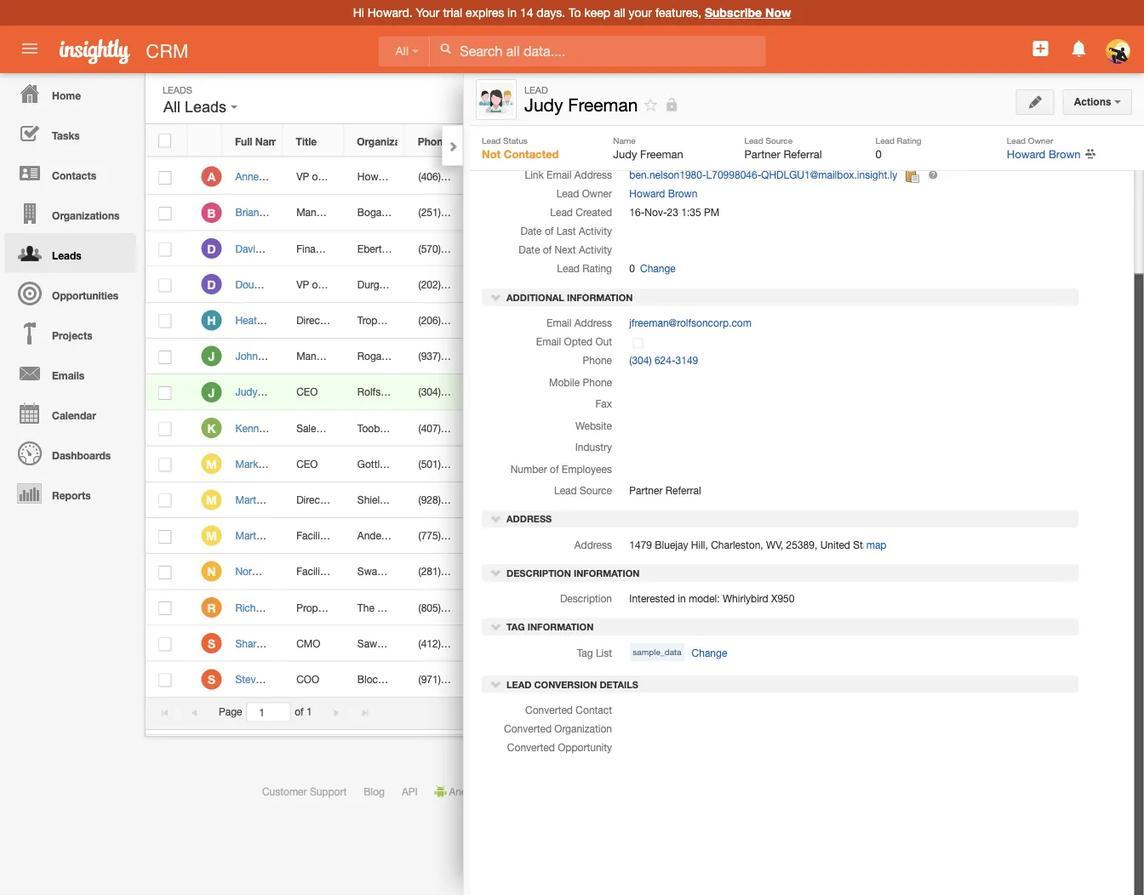 Task type: locate. For each thing, give the bounding box(es) containing it.
director down douglas baker vp of sales
[[297, 315, 333, 326]]

follow image for (775) 616-7387
[[812, 529, 828, 545]]

row containing full name
[[146, 125, 883, 157]]

rolfson inside cell
[[358, 386, 392, 398]]

0 right lead rating
[[630, 263, 635, 275]]

0 vertical spatial (304) 624-3149
[[630, 355, 699, 367]]

1 vertical spatial description
[[560, 594, 612, 606]]

vp of sales cell
[[283, 159, 349, 195], [283, 267, 349, 303]]

corporation down search this list... text field
[[667, 113, 722, 125]]

- for (928) 565468
[[572, 494, 576, 506]]

howard brown link inside r row
[[751, 602, 819, 614]]

pm inside a row
[[676, 171, 692, 183]]

owner inside row
[[777, 135, 809, 147]]

row group containing a
[[146, 159, 884, 698]]

1 horizontal spatial rating
[[897, 135, 922, 145]]

sales inside a row
[[324, 171, 349, 183]]

2 facility manager from the top
[[297, 566, 372, 578]]

1 vertical spatial vp of sales cell
[[283, 267, 349, 303]]

1 facility from the top
[[297, 530, 328, 542]]

0 vertical spatial m link
[[201, 454, 222, 475]]

closed up tag information
[[541, 602, 582, 614]]

closed up last
[[541, 207, 582, 219]]

(971) 344-9290 cell
[[406, 662, 488, 698]]

cmo cell
[[283, 626, 344, 662]]

facility manager inside n row
[[297, 566, 372, 578]]

phone up fax
[[583, 377, 612, 389]]

1 s row from the top
[[146, 626, 884, 662]]

navigation
[[0, 73, 136, 514]]

information down lead rating
[[567, 292, 633, 303]]

(937) 360-8462 cell
[[406, 339, 488, 375]]

howard inside m row
[[751, 530, 787, 542]]

howard inside s row
[[751, 674, 787, 686]]

1 vertical spatial judy freeman
[[525, 95, 638, 115]]

nov- inside b row
[[617, 207, 640, 219]]

nov- for (202) 168-3484
[[617, 279, 640, 290]]

brown inside d row
[[790, 279, 819, 290]]

m link for martha hudson
[[201, 526, 222, 546]]

344-
[[444, 674, 465, 686]]

0 vertical spatial corporation
[[667, 113, 722, 125]]

8 open - notcontacted cell from the top
[[528, 519, 643, 555]]

1 horizontal spatial tag
[[577, 648, 593, 660]]

23 inside a row
[[640, 171, 651, 183]]

5 open - notcontacted cell from the top
[[528, 375, 643, 411]]

(304) 624-3149 down jfreeman@rolfsoncorp.com
[[630, 355, 699, 367]]

d up the h link
[[207, 278, 216, 292]]

manager inside r row
[[338, 602, 379, 614]]

23 inside r row
[[640, 602, 651, 614]]

tag for tag list
[[577, 648, 593, 660]]

martha for martha bradley
[[235, 494, 268, 506]]

nov- inside 'h' row
[[617, 315, 640, 326]]

cell
[[467, 159, 528, 195], [738, 195, 799, 231], [841, 195, 884, 231], [467, 231, 528, 267], [738, 231, 799, 267], [841, 231, 884, 267], [467, 267, 528, 303], [467, 303, 528, 339], [841, 303, 884, 339], [344, 339, 406, 375], [738, 339, 799, 375], [841, 339, 884, 375], [146, 375, 188, 411], [467, 375, 528, 411], [738, 375, 799, 411], [841, 375, 884, 411], [738, 411, 799, 447], [841, 411, 884, 447], [344, 447, 406, 483], [738, 447, 799, 483], [841, 447, 884, 483], [467, 483, 528, 519], [738, 483, 799, 519], [467, 519, 528, 555], [467, 555, 528, 591], [738, 626, 799, 662]]

d for douglas baker
[[207, 278, 216, 292]]

1:35 inside r row
[[654, 602, 674, 614]]

1 vertical spatial m
[[206, 493, 217, 507]]

2 horizontal spatial lead owner
[[1007, 135, 1054, 145]]

(406) 653-3860 cell
[[406, 159, 488, 195]]

1 martha from the top
[[235, 494, 268, 506]]

(206) 645-7995 cell
[[406, 303, 488, 339]]

bogan-
[[358, 207, 391, 219]]

not
[[482, 147, 501, 161]]

follow image inside n row
[[812, 565, 828, 581]]

m link up n link
[[201, 526, 222, 546]]

llc inside n row
[[414, 566, 433, 578]]

2 disqualified from the top
[[591, 207, 645, 219]]

1 vertical spatial j link
[[201, 382, 222, 403]]

lead
[[525, 84, 548, 95], [1049, 92, 1073, 103], [601, 135, 625, 147], [750, 135, 774, 147], [482, 135, 501, 145], [745, 135, 764, 145], [876, 135, 895, 145], [1007, 135, 1026, 145], [557, 188, 579, 200], [550, 207, 573, 219], [557, 263, 580, 275], [554, 485, 577, 497], [507, 680, 532, 691]]

facility manager up "property manager" cell
[[297, 566, 372, 578]]

created inside row
[[628, 135, 666, 147]]

j link down h
[[201, 346, 222, 367]]

rolfson corporation down (937)
[[358, 386, 450, 398]]

(304) down (937)
[[419, 386, 441, 398]]

2 open - notcontacted cell from the top
[[528, 267, 643, 303]]

ceo cell
[[283, 375, 344, 411], [283, 447, 344, 483]]

1 field
[[247, 704, 290, 722]]

information up sharon.little@sawayn.com
[[528, 623, 594, 634]]

2 16-nov-23 1:35 pm cell from the top
[[589, 195, 738, 231]]

16- down out
[[602, 350, 617, 362]]

4 closed - disqualified cell from the top
[[528, 591, 645, 626]]

1 director cell from the top
[[283, 303, 344, 339]]

freeman down johnny wheeler link
[[260, 386, 300, 398]]

llc inside a row
[[423, 171, 442, 183]]

notcontacted for (501) 733-1738
[[578, 458, 643, 470]]

3 open - notcontacted cell from the top
[[528, 303, 643, 339]]

1 horizontal spatial source
[[766, 135, 793, 145]]

all inside "link"
[[396, 45, 409, 58]]

j
[[208, 350, 215, 364], [208, 386, 215, 400]]

notcontacted down lead source
[[578, 530, 643, 542]]

0 vertical spatial change
[[759, 132, 795, 144]]

23 for (202) 168-3484
[[640, 279, 651, 290]]

15 16-nov-23 1:35 pm cell from the top
[[589, 662, 738, 698]]

9 16-nov-23 1:35 pm cell from the top
[[589, 447, 738, 483]]

1 vertical spatial 3149
[[465, 386, 488, 398]]

16- inside the k row
[[602, 422, 617, 434]]

d link for douglas baker
[[201, 274, 222, 295]]

3 closed from the top
[[541, 422, 582, 434]]

1 horizontal spatial 624-
[[655, 355, 676, 367]]

1 vertical spatial referral
[[666, 485, 701, 497]]

notcontacted down list
[[578, 674, 643, 686]]

1 vertical spatial rating
[[583, 263, 612, 275]]

howard brown inside a row
[[751, 171, 819, 183]]

1 d link from the top
[[201, 238, 222, 259]]

(251) 735-5824 cell
[[406, 195, 488, 231]]

pm for (928) 565468
[[676, 494, 692, 506]]

chevron down image for tag list
[[491, 622, 502, 634]]

lead image
[[480, 83, 514, 117]]

(501) 733-1738 cell
[[406, 447, 488, 483]]

howard brown link inside 'h' row
[[751, 315, 819, 326]]

16- down list
[[602, 674, 617, 686]]

chevron down image for converted contact
[[491, 679, 502, 691]]

1 closed - disqualified cell from the top
[[528, 159, 645, 195]]

23 for (304) 624-3149
[[640, 386, 651, 398]]

api link
[[402, 786, 418, 798]]

0 vertical spatial description
[[507, 569, 571, 580]]

Search this list... text field
[[573, 85, 765, 111]]

12 16-nov-23 1:35 pm cell from the top
[[589, 555, 738, 591]]

open for (937) 360-8462
[[541, 350, 569, 362]]

16- down employees
[[602, 494, 617, 506]]

0 horizontal spatial lead owner
[[557, 188, 612, 200]]

douglas baker vp of sales
[[235, 279, 349, 290]]

16- for (281) 863-2433
[[602, 566, 617, 578]]

the padberg company cell
[[344, 591, 463, 626]]

closed inside the k row
[[541, 422, 582, 434]]

manager cell
[[283, 195, 344, 231], [283, 339, 344, 375]]

name right full
[[255, 135, 284, 147]]

10 16-nov-23 1:35 pm cell from the top
[[589, 483, 738, 519]]

ben.nelson1980-l70998046-qhdlgu1@mailbox.insight.ly link
[[630, 170, 898, 182]]

1 disqualified from the top
[[591, 171, 645, 183]]

notcontacted down out
[[578, 350, 643, 362]]

m link for martha bradley
[[201, 490, 222, 510]]

0 vertical spatial referral
[[784, 147, 822, 161]]

s left steven
[[208, 673, 215, 687]]

0 vertical spatial 624-
[[655, 355, 676, 367]]

1:35 inside b row
[[654, 207, 674, 219]]

follow image inside m row
[[812, 457, 828, 473]]

2 s from the top
[[208, 673, 215, 687]]

1 vertical spatial title
[[296, 135, 317, 147]]

4 16-nov-23 1:35 pm cell from the top
[[589, 267, 738, 303]]

pm for (775) 616-7387
[[676, 530, 692, 542]]

0 vertical spatial sales
[[324, 171, 349, 183]]

8 follow image from the top
[[812, 673, 828, 689]]

judy down johnny
[[235, 386, 258, 398]]

0 vertical spatial source
[[766, 135, 793, 145]]

1 vertical spatial lead created
[[550, 207, 612, 219]]

1 closed from the top
[[541, 171, 582, 183]]

1 horizontal spatial owner
[[777, 135, 809, 147]]

1:35 inside n row
[[654, 566, 674, 578]]

open - notcontacted inside 'h' row
[[541, 315, 643, 326]]

1 horizontal spatial (304)
[[630, 355, 652, 367]]

manager inside b row
[[297, 207, 337, 219]]

2 director cell from the top
[[283, 483, 344, 519]]

16- inside n row
[[602, 566, 617, 578]]

3 follow image from the top
[[812, 241, 828, 258]]

brown inside r row
[[790, 602, 819, 614]]

0 vertical spatial chevron down image
[[491, 292, 502, 303]]

m left mark
[[206, 457, 217, 472]]

1 vertical spatial vp
[[297, 279, 309, 290]]

4 closed - disqualified from the top
[[541, 602, 645, 614]]

23 for (570) 412-6279
[[640, 243, 651, 255]]

0 vertical spatial activity
[[579, 226, 612, 238]]

toob inc cell
[[344, 411, 406, 447]]

0 vertical spatial d
[[207, 242, 216, 256]]

howard inside a row
[[751, 171, 787, 183]]

partner up 1479
[[630, 485, 663, 497]]

nov- inside r row
[[617, 602, 640, 614]]

disqualified down fax
[[591, 422, 645, 434]]

ceo inside j row
[[297, 386, 318, 398]]

1 vertical spatial partner
[[630, 485, 663, 497]]

information
[[567, 292, 633, 303], [574, 569, 640, 580], [528, 623, 594, 634]]

11 16-nov-23 1:35 pm cell from the top
[[589, 519, 738, 555]]

1 vertical spatial 0
[[630, 263, 635, 275]]

all leads
[[164, 98, 231, 116]]

open - notcontacted down tag list
[[541, 674, 643, 686]]

0 horizontal spatial title
[[296, 135, 317, 147]]

referral
[[784, 147, 822, 161], [666, 485, 701, 497]]

nov- for (407) 546-6906
[[617, 422, 640, 434]]

change link for open - notcontacted
[[754, 130, 795, 147]]

1:35 for (407) 546-6906
[[654, 422, 674, 434]]

name inside "name judy freeman"
[[613, 135, 636, 145]]

1 horizontal spatial change link
[[687, 645, 728, 667]]

mark
[[235, 458, 259, 470]]

follow image
[[812, 170, 828, 186], [812, 206, 828, 222], [812, 241, 828, 258], [812, 421, 828, 437], [812, 457, 828, 473], [812, 601, 828, 617], [812, 637, 828, 653], [812, 673, 828, 689]]

(304) 624-3149 inside cell
[[419, 386, 488, 398]]

16- for (971) 344-9290
[[602, 674, 617, 686]]

(971)
[[419, 674, 441, 686]]

16-nov-23 import
[[907, 295, 992, 307]]

bogan-auer, inc. cell
[[344, 195, 434, 231]]

director cell up 'hudson' on the left bottom
[[283, 483, 344, 519]]

model:
[[689, 594, 720, 606]]

2 horizontal spatial change link
[[754, 130, 795, 147]]

follow image for (407) 546-6906 kbailey@toobinc.com
[[812, 421, 828, 437]]

change link
[[754, 130, 795, 147], [635, 261, 676, 278], [687, 645, 728, 667]]

3 closed - disqualified cell from the top
[[528, 411, 645, 447]]

- inside 'h' row
[[572, 315, 576, 326]]

kenneth bailey sales manager toob inc
[[235, 422, 397, 434]]

closed down user responsible
[[541, 171, 582, 183]]

emails link
[[4, 353, 136, 393]]

brown inside a row
[[790, 171, 819, 183]]

judy inside row group
[[235, 386, 258, 398]]

1 vp of sales cell from the top
[[283, 159, 349, 195]]

name for name
[[585, 76, 612, 88]]

information for description
[[574, 569, 640, 580]]

2 martha from the top
[[235, 530, 268, 542]]

open - notcontacted cell for (206) 645-7995
[[528, 303, 643, 339]]

3 m link from the top
[[201, 526, 222, 546]]

2 vertical spatial director
[[297, 494, 333, 506]]

1 chevron down image from the top
[[491, 292, 502, 303]]

None checkbox
[[159, 171, 172, 185], [159, 207, 172, 221], [159, 315, 172, 328], [159, 351, 172, 364], [159, 423, 172, 436], [159, 530, 172, 544], [159, 602, 172, 616], [159, 638, 172, 652], [159, 171, 172, 185], [159, 207, 172, 221], [159, 315, 172, 328], [159, 351, 172, 364], [159, 423, 172, 436], [159, 530, 172, 544], [159, 602, 172, 616], [159, 638, 172, 652]]

2 chevron down image from the top
[[491, 568, 502, 580]]

toob
[[358, 422, 380, 434]]

16- up list
[[602, 566, 617, 578]]

1 open - notcontacted cell from the top
[[528, 231, 643, 267]]

16-nov-23 1:35 pm cell
[[589, 159, 738, 195], [589, 195, 738, 231], [589, 231, 738, 267], [589, 267, 738, 303], [589, 303, 738, 339], [589, 339, 738, 375], [589, 375, 738, 411], [589, 411, 738, 447], [589, 447, 738, 483], [589, 483, 738, 519], [589, 519, 738, 555], [589, 555, 738, 591], [589, 591, 738, 626], [589, 626, 738, 662], [589, 662, 738, 698]]

rating up additional information
[[583, 263, 612, 275]]

16- down responsible
[[602, 171, 617, 183]]

disqualified inside b row
[[591, 207, 645, 219]]

row
[[146, 125, 883, 157]]

(928)
[[419, 494, 441, 506]]

spayne@blockinc.com cell
[[467, 662, 582, 698]]

lead created
[[601, 135, 666, 147], [550, 207, 612, 219]]

23 for (775) 616-7387
[[640, 530, 651, 542]]

624- inside cell
[[444, 386, 465, 398]]

1:35 for (805) 715-0369
[[654, 602, 674, 614]]

brown inside 'h' row
[[790, 315, 819, 326]]

1 closed - disqualified from the top
[[541, 171, 645, 183]]

0 vertical spatial chevron down image
[[491, 514, 502, 525]]

android app link
[[435, 786, 507, 798]]

1 j from the top
[[208, 350, 215, 364]]

brown
[[1049, 147, 1081, 161], [668, 151, 698, 163], [790, 171, 819, 183], [668, 188, 698, 200], [790, 279, 819, 290], [790, 315, 819, 326], [790, 530, 819, 542], [790, 566, 819, 578], [790, 602, 819, 614], [790, 674, 819, 686]]

property manager cell
[[283, 591, 379, 626]]

jwheeler@rgf.com
[[480, 350, 561, 362]]

lead conversion details
[[504, 680, 639, 691]]

2 j link from the top
[[201, 382, 222, 403]]

1 vertical spatial sons
[[414, 279, 437, 290]]

disqualified inside r row
[[591, 602, 645, 614]]

contact
[[576, 705, 612, 717]]

ceo up kenneth bailey sales manager toob inc in the top left of the page
[[297, 386, 318, 398]]

r row
[[146, 591, 884, 626]]

3 chevron down image from the top
[[491, 622, 502, 634]]

1 vertical spatial manager cell
[[283, 339, 344, 375]]

facility manager down shields
[[297, 530, 372, 542]]

16-nov-23 1:35 pm inside b row
[[602, 207, 692, 219]]

1 horizontal spatial created
[[628, 135, 666, 147]]

2 s row from the top
[[146, 662, 884, 698]]

manager cell for b
[[283, 195, 344, 231]]

inc inside cell
[[386, 674, 400, 686]]

0 horizontal spatial created
[[576, 207, 612, 219]]

3 disqualified from the top
[[591, 422, 645, 434]]

martha up norma
[[235, 530, 268, 542]]

open - notcontacted up fax
[[541, 386, 643, 398]]

follow image
[[643, 97, 659, 113], [812, 277, 828, 294], [812, 313, 828, 329], [812, 349, 828, 365], [812, 385, 828, 401], [812, 493, 828, 509], [812, 529, 828, 545], [812, 565, 828, 581]]

sample_data
[[633, 648, 682, 658]]

0 horizontal spatial 624-
[[444, 386, 465, 398]]

closed - disqualified down description information
[[541, 602, 645, 614]]

sawayn
[[358, 638, 394, 650]]

activity right last
[[579, 226, 612, 238]]

row group
[[146, 159, 884, 698]]

howard brown link for n
[[751, 566, 819, 578]]

1 vertical spatial date
[[519, 245, 540, 256]]

1:35 for (971) 344-9290
[[654, 674, 674, 686]]

3 closed - disqualified from the top
[[541, 422, 645, 434]]

howard inside 'h' row
[[751, 315, 787, 326]]

disqualified for a
[[591, 171, 645, 183]]

chevron down image
[[491, 292, 502, 303], [491, 568, 502, 580], [491, 622, 502, 634]]

2 manager cell from the top
[[283, 339, 344, 375]]

1 vp from the top
[[297, 171, 309, 183]]

howard brown link inside n row
[[751, 566, 819, 578]]

1 s link from the top
[[201, 634, 222, 654]]

open - notcontacted cell
[[528, 231, 643, 267], [528, 267, 643, 303], [528, 303, 643, 339], [528, 339, 643, 375], [528, 375, 643, 411], [528, 447, 643, 483], [528, 483, 643, 519], [528, 519, 643, 555], [528, 555, 643, 591], [528, 626, 643, 662], [528, 662, 643, 698]]

brown inside m row
[[790, 530, 819, 542]]

list
[[596, 648, 612, 660]]

2 vp of sales cell from the top
[[283, 267, 349, 303]]

follow image inside a row
[[812, 170, 828, 186]]

heather
[[235, 315, 272, 326]]

None checkbox
[[158, 134, 171, 148], [159, 243, 172, 257], [159, 279, 172, 293], [159, 387, 172, 400], [159, 459, 172, 472], [159, 495, 172, 508], [159, 566, 172, 580], [159, 674, 172, 688], [158, 134, 171, 148], [159, 243, 172, 257], [159, 279, 172, 293], [159, 387, 172, 400], [159, 459, 172, 472], [159, 495, 172, 508], [159, 566, 172, 580], [159, 674, 172, 688]]

sawayn llc cell
[[344, 626, 415, 662]]

reports link
[[4, 474, 136, 514]]

2 closed from the top
[[541, 207, 582, 219]]

facility manager cell up "kennedy"
[[283, 519, 372, 555]]

3 m from the top
[[206, 529, 217, 543]]

1 horizontal spatial 0
[[876, 147, 882, 161]]

inc right toob
[[383, 422, 397, 434]]

llc left 653-
[[423, 171, 442, 183]]

0 horizontal spatial 3149
[[465, 386, 488, 398]]

7 16-nov-23 1:35 pm cell from the top
[[589, 375, 738, 411]]

organization up opportunity
[[555, 724, 612, 736]]

d row
[[146, 231, 884, 267], [146, 267, 884, 303]]

j row
[[146, 339, 884, 375], [146, 375, 884, 411]]

- inside b row
[[585, 207, 589, 219]]

1 d row from the top
[[146, 231, 884, 267]]

1 horizontal spatial referral
[[784, 147, 822, 161]]

8 16-nov-23 1:35 pm cell from the top
[[589, 411, 738, 447]]

howard for d
[[751, 279, 787, 290]]

16-nov-23 1:35 pm
[[602, 171, 692, 183], [602, 207, 692, 219], [630, 207, 720, 219], [602, 243, 692, 255], [602, 279, 692, 290], [602, 315, 692, 326], [602, 350, 692, 362], [602, 386, 692, 398], [602, 422, 692, 434], [602, 458, 692, 470], [602, 494, 692, 506], [602, 530, 692, 542], [602, 566, 692, 578], [602, 602, 692, 614], [602, 638, 692, 650], [602, 674, 692, 686]]

3149 inside cell
[[465, 386, 488, 398]]

2 horizontal spatial name
[[613, 135, 636, 145]]

j up k link
[[208, 386, 215, 400]]

0 horizontal spatial all
[[164, 98, 181, 116]]

13 16-nov-23 1:35 pm cell from the top
[[589, 591, 738, 626]]

closed - disqualified for b
[[541, 207, 645, 219]]

1 horizontal spatial corporation
[[667, 113, 722, 125]]

lead inside lead rating 0
[[876, 135, 895, 145]]

733-
[[444, 458, 465, 470]]

pm for (501) 733-1738
[[676, 458, 692, 470]]

7 follow image from the top
[[812, 637, 828, 653]]

1 chevron down image from the top
[[491, 514, 502, 525]]

863-
[[444, 566, 465, 578]]

martha bradley link
[[235, 494, 314, 506]]

16-nov-23 1:35 pm inside the k row
[[602, 422, 692, 434]]

follow image inside d row
[[812, 277, 828, 294]]

facility
[[297, 530, 328, 542], [297, 566, 328, 578]]

- inside r row
[[585, 602, 589, 614]]

blog link
[[364, 786, 385, 798]]

m link left mark
[[201, 454, 222, 475]]

1 ceo cell from the top
[[283, 375, 344, 411]]

1 horizontal spatial 3149
[[676, 355, 699, 367]]

14 16-nov-23 1:35 pm cell from the top
[[589, 626, 738, 662]]

1 j link from the top
[[201, 346, 222, 367]]

notcontacted down 1479
[[578, 566, 643, 578]]

change
[[759, 132, 795, 144], [640, 263, 676, 275], [692, 648, 728, 660]]

corporation down (937)
[[395, 386, 450, 398]]

0 horizontal spatial corporation
[[395, 386, 450, 398]]

1 vertical spatial d
[[207, 278, 216, 292]]

9270
[[465, 638, 488, 650]]

all inside 'button'
[[164, 98, 181, 116]]

follow image inside the k row
[[812, 421, 828, 437]]

0 vertical spatial rating
[[897, 135, 922, 145]]

8462
[[465, 350, 488, 362]]

2 m link from the top
[[201, 490, 222, 510]]

vp right lynch
[[297, 171, 309, 183]]

customer support
[[262, 786, 347, 798]]

open for (501) 733-1738
[[541, 458, 569, 470]]

2 vertical spatial sales
[[297, 422, 321, 434]]

624-
[[655, 355, 676, 367], [444, 386, 465, 398]]

date
[[521, 226, 542, 238], [519, 245, 540, 256]]

open inside 'h' row
[[541, 315, 569, 326]]

(304) 624-3149 for (304) 624-3149 cell
[[419, 386, 488, 398]]

1 vertical spatial j
[[208, 386, 215, 400]]

email opted out
[[536, 336, 612, 348]]

(570)
[[419, 243, 441, 255]]

name up ben.nelson1980-
[[613, 135, 636, 145]]

chevron down image
[[491, 514, 502, 525], [491, 679, 502, 691]]

open - notcontacted cell for (570) 412-6279
[[528, 231, 643, 267]]

nov- for (412) 250-9270
[[617, 638, 640, 650]]

1 vertical spatial tag
[[577, 648, 593, 660]]

11 open - notcontacted cell from the top
[[528, 662, 643, 698]]

(304) 624-3149 up the 546-
[[419, 386, 488, 398]]

16- up out
[[602, 315, 617, 326]]

1:35 for (251) 735-5824
[[654, 207, 674, 219]]

(281) 863-2433 cell
[[406, 555, 488, 591]]

1 d from the top
[[207, 242, 216, 256]]

follow image for (206) 645-7995
[[812, 313, 828, 329]]

(937)
[[419, 350, 441, 362]]

director right 'finance' on the left of the page
[[335, 243, 371, 255]]

1 m from the top
[[206, 457, 217, 472]]

10 open - notcontacted cell from the top
[[528, 626, 643, 662]]

director inside 'h' row
[[297, 315, 333, 326]]

recycle bin
[[912, 134, 976, 145]]

map link
[[867, 539, 887, 551]]

1 vertical spatial director cell
[[283, 483, 344, 519]]

16- down lead rating
[[602, 279, 617, 290]]

16- for (928) 565468
[[602, 494, 617, 506]]

white
[[262, 207, 288, 219]]

steven
[[235, 674, 267, 686]]

record permissions image
[[664, 95, 680, 115]]

howard inside r row
[[751, 602, 787, 614]]

ceo inside m row
[[297, 458, 318, 470]]

5 follow image from the top
[[812, 457, 828, 473]]

and for ebert
[[385, 243, 402, 255]]

0 vertical spatial 0
[[876, 147, 882, 161]]

16- inside a row
[[602, 171, 617, 183]]

16-nov-23 1:35 pm cell for (412) 250-9270
[[589, 626, 738, 662]]

0 vertical spatial m
[[206, 457, 217, 472]]

4 follow image from the top
[[812, 421, 828, 437]]

16- up date of last activity date of next activity
[[602, 207, 617, 219]]

4 closed from the top
[[541, 602, 582, 614]]

actions button
[[1063, 89, 1133, 115]]

leads inside 'button'
[[185, 98, 227, 116]]

closed - disqualified cell
[[528, 159, 645, 195], [528, 195, 645, 231], [528, 411, 645, 447], [528, 591, 645, 626]]

0 vertical spatial sons
[[405, 243, 428, 255]]

3149 for (304) 624-3149 cell
[[465, 386, 488, 398]]

1 facility manager from the top
[[297, 530, 372, 542]]

open for (928) 565468
[[541, 494, 569, 506]]

1 vertical spatial change link
[[635, 261, 676, 278]]

lead created up last
[[550, 207, 612, 219]]

2 vertical spatial chevron down image
[[491, 622, 502, 634]]

2 chevron down image from the top
[[491, 679, 502, 691]]

2 follow image from the top
[[812, 206, 828, 222]]

2 vertical spatial inc
[[386, 674, 400, 686]]

howard brown inside r row
[[751, 602, 819, 614]]

block inc cell
[[344, 662, 406, 698]]

1738
[[465, 458, 488, 470]]

16-nov-23 1:35 pm inside n row
[[602, 566, 692, 578]]

d link up the h link
[[201, 274, 222, 295]]

notcontacted up out
[[578, 315, 643, 326]]

- inside n row
[[572, 566, 576, 578]]

ceo right carroll
[[297, 458, 318, 470]]

closed - disqualified
[[541, 171, 645, 183], [541, 207, 645, 219], [541, 422, 645, 434], [541, 602, 645, 614]]

source inside lead source partner referral
[[766, 135, 793, 145]]

manager up sawayn
[[338, 602, 379, 614]]

manager inside n row
[[331, 566, 372, 578]]

lead status not contacted
[[482, 135, 559, 161]]

martha hudson link
[[235, 530, 315, 542]]

vp inside d row
[[297, 279, 309, 290]]

16- inside r row
[[602, 602, 617, 614]]

closed inside a row
[[541, 171, 582, 183]]

open - notcontacted for (937) 360-8462
[[541, 350, 643, 362]]

0 horizontal spatial tag
[[507, 623, 525, 634]]

s row
[[146, 626, 884, 662], [146, 662, 884, 698]]

information down 1479
[[574, 569, 640, 580]]

change link right sample_data link
[[687, 645, 728, 667]]

0 vertical spatial tag
[[507, 623, 525, 634]]

bwhite@boganinc.com cell
[[467, 195, 584, 231]]

0
[[876, 147, 882, 161], [630, 263, 635, 275]]

description up the rkdiaz@padbergh.com
[[507, 569, 571, 580]]

(928) 565468 cell
[[406, 483, 478, 519]]

16- down industry
[[602, 458, 617, 470]]

2 j from the top
[[208, 386, 215, 400]]

director cell
[[283, 303, 344, 339], [283, 483, 344, 519]]

(971) 344-9290 spayne@blockinc.com
[[419, 674, 582, 686]]

2 facility manager cell from the top
[[283, 555, 372, 591]]

closed - disqualified cell for r
[[528, 591, 645, 626]]

howard brown link for h
[[751, 315, 819, 326]]

name down search all data.... text field
[[585, 76, 612, 88]]

1 s from the top
[[208, 637, 215, 651]]

1 facility manager cell from the top
[[283, 519, 372, 555]]

d link
[[201, 238, 222, 259], [201, 274, 222, 295]]

sanders
[[274, 315, 312, 326]]

phone up (406)
[[418, 135, 449, 147]]

llc for sawayn
[[397, 638, 415, 650]]

1 follow image from the top
[[812, 170, 828, 186]]

date down bwhite@boganinc.com
[[521, 226, 542, 238]]

6 open - notcontacted cell from the top
[[528, 447, 643, 483]]

kennedy
[[269, 566, 309, 578]]

1
[[307, 707, 312, 719]]

1:35 for (281) 863-2433
[[654, 566, 674, 578]]

notcontacted down industry
[[578, 458, 643, 470]]

howe-blanda llc cell
[[344, 159, 442, 195]]

howard brown inside 'h' row
[[751, 315, 819, 326]]

email down user responsible
[[547, 170, 572, 182]]

624- down jfreeman@rolfsoncorp.com
[[655, 355, 676, 367]]

closed - disqualified inside b row
[[541, 207, 645, 219]]

facility up property
[[297, 566, 328, 578]]

- for (501) 733-1738
[[572, 458, 576, 470]]

notcontacted for (570) 412-6279
[[578, 243, 643, 255]]

n row
[[146, 555, 884, 591]]

closed inside r row
[[541, 602, 582, 614]]

llc for swaniawski
[[414, 566, 433, 578]]

23 inside 'h' row
[[640, 315, 651, 326]]

pm for (251) 735-5824
[[676, 207, 692, 219]]

m for mark carroll
[[206, 457, 217, 472]]

1 vertical spatial 624-
[[444, 386, 465, 398]]

(251)
[[419, 207, 441, 219]]

inc right block
[[386, 674, 400, 686]]

director cell for m
[[283, 483, 344, 519]]

2 s link from the top
[[201, 670, 222, 690]]

16-nov-23 1:35 pm for (570) 412-6279
[[602, 243, 692, 255]]

1 vertical spatial email
[[547, 318, 572, 329]]

16-nov-23 1:35 pm for (202) 168-3484
[[602, 279, 692, 290]]

m link
[[201, 454, 222, 475], [201, 490, 222, 510], [201, 526, 222, 546]]

llc left 863-
[[414, 566, 433, 578]]

0 vertical spatial all
[[396, 45, 409, 58]]

2 d from the top
[[207, 278, 216, 292]]

16-nov-23 1:35 pm for (971) 344-9290
[[602, 674, 692, 686]]

brian
[[235, 207, 259, 219]]

facility manager cell up property
[[283, 555, 372, 591]]

m row
[[146, 447, 884, 483], [146, 483, 884, 519], [146, 519, 884, 555]]

0 vertical spatial martha
[[235, 494, 268, 506]]

brown for d
[[790, 279, 819, 290]]

4 disqualified from the top
[[591, 602, 645, 614]]

1:35 for (570) 412-6279
[[654, 243, 674, 255]]

facility manager for n
[[297, 566, 372, 578]]

1 m link from the top
[[201, 454, 222, 475]]

0 vertical spatial director cell
[[283, 303, 344, 339]]

converted down 'conversion'
[[525, 705, 573, 717]]

created up last
[[576, 207, 612, 219]]

j link
[[201, 346, 222, 367], [201, 382, 222, 403]]

director cell down douglas baker vp of sales
[[283, 303, 344, 339]]

notcontacted inside n row
[[578, 566, 643, 578]]

johnny
[[235, 350, 269, 362]]

1 horizontal spatial all
[[396, 45, 409, 58]]

2 ceo cell from the top
[[283, 447, 344, 483]]

16- inside b row
[[602, 207, 617, 219]]

s link down r
[[201, 634, 222, 654]]

kbailey@toobinc.com cell
[[467, 411, 577, 447]]

notcontacted for (971) 344-9290
[[578, 674, 643, 686]]

and right ebert
[[385, 243, 402, 255]]

6 16-nov-23 1:35 pm cell from the top
[[589, 339, 738, 375]]

0 vertical spatial vp of sales cell
[[283, 159, 349, 195]]

next
[[555, 245, 576, 256]]

nov- for (501) 733-1738
[[617, 458, 640, 470]]

pm inside the k row
[[676, 422, 692, 434]]

3149 for (304) 624-3149 link
[[676, 355, 699, 367]]

23
[[640, 171, 651, 183], [640, 207, 651, 219], [667, 207, 679, 219], [640, 243, 651, 255], [640, 279, 651, 290], [948, 295, 959, 307], [640, 315, 651, 326], [640, 350, 651, 362], [640, 386, 651, 398], [640, 422, 651, 434], [640, 458, 651, 470], [640, 494, 651, 506], [640, 530, 651, 542], [640, 566, 651, 578], [640, 602, 651, 614], [640, 638, 651, 650], [640, 674, 651, 686]]

k
[[207, 422, 216, 436]]

- inside the k row
[[585, 422, 589, 434]]

2 j row from the top
[[146, 375, 884, 411]]

k row
[[146, 411, 884, 447]]

3 16-nov-23 1:35 pm cell from the top
[[589, 231, 738, 267]]

open inside n row
[[541, 566, 569, 578]]

1:35 inside 'h' row
[[654, 315, 674, 326]]

facility inside m row
[[297, 530, 328, 542]]

360-
[[444, 350, 465, 362]]

follow image inside 'h' row
[[812, 313, 828, 329]]

closed - disqualified inside the k row
[[541, 422, 645, 434]]

all down crm
[[164, 98, 181, 116]]

1 vertical spatial in
[[678, 594, 686, 606]]

s
[[208, 637, 215, 651], [208, 673, 215, 687]]

ceo cell up kenneth bailey sales manager toob inc in the top left of the page
[[283, 375, 344, 411]]

2 facility from the top
[[297, 566, 328, 578]]

to
[[569, 6, 581, 20]]

website
[[576, 420, 612, 432]]

412-
[[444, 243, 465, 255]]

change record owner image
[[1085, 146, 1097, 162]]

change link for 0
[[635, 261, 676, 278]]

2 closed - disqualified from the top
[[541, 207, 645, 219]]

d link down b
[[201, 238, 222, 259]]

jfreeman@rolfsoncorp.com link
[[630, 318, 752, 329]]

5 16-nov-23 1:35 pm cell from the top
[[589, 303, 738, 339]]

- for (570) 412-6279
[[572, 243, 576, 255]]

judy freeman up responsible
[[525, 95, 638, 115]]

0 vertical spatial information
[[567, 292, 633, 303]]

2 vertical spatial information
[[528, 623, 594, 634]]

(304)
[[630, 355, 652, 367], [419, 386, 441, 398]]

16-nov-23 1:35 pm for (928) 565468
[[602, 494, 692, 506]]

blanda
[[388, 171, 420, 183]]

1 horizontal spatial change
[[692, 648, 728, 660]]

1 vertical spatial inc
[[404, 530, 418, 542]]

16-nov-23 1:35 pm for (304) 624-3149
[[602, 386, 692, 398]]

16-nov-23 1:35 pm cell for (928) 565468
[[589, 483, 738, 519]]

wheeler
[[272, 350, 309, 362]]

1 vertical spatial corporation
[[395, 386, 450, 398]]

disqualified inside a row
[[591, 171, 645, 183]]

0 horizontal spatial rolfson
[[358, 386, 392, 398]]

2 vertical spatial email
[[536, 336, 561, 348]]

owner up ben.nelson1980-l70998046-qhdlgu1@mailbox.insight.ly 'link'
[[777, 135, 809, 147]]

j down h
[[208, 350, 215, 364]]

0 vertical spatial rolfson
[[630, 113, 665, 125]]

bogan-auer, inc.
[[358, 207, 434, 219]]

7 open - notcontacted cell from the top
[[528, 483, 643, 519]]

2 d row from the top
[[146, 267, 884, 303]]

closed inside b row
[[541, 207, 582, 219]]

2 d link from the top
[[201, 274, 222, 295]]

swaniawski llc cell
[[344, 555, 433, 591]]

vp
[[297, 171, 309, 183], [297, 279, 309, 290]]

nov- for (937) 360-8462
[[617, 350, 640, 362]]

1 horizontal spatial title
[[593, 95, 612, 107]]

ceo cell for j
[[283, 375, 344, 411]]

1 manager cell from the top
[[283, 195, 344, 231]]

rolfson up toob inc cell
[[358, 386, 392, 398]]

customer support link
[[262, 786, 347, 798]]

anne lynch vp of sales
[[235, 171, 349, 183]]

6 follow image from the top
[[812, 601, 828, 617]]

closed - disqualified down responsible
[[541, 171, 645, 183]]

pm for (304) 624-3149
[[676, 386, 692, 398]]

0 horizontal spatial owner
[[582, 188, 612, 200]]

chevron down image left additional
[[491, 292, 502, 303]]

l70998046-
[[707, 170, 762, 182]]

1 16-nov-23 1:35 pm cell from the top
[[589, 159, 738, 195]]

r
[[207, 601, 216, 615]]

1 vertical spatial facility manager
[[297, 566, 372, 578]]

a row
[[146, 159, 884, 195]]

chevron down image right the 9290
[[491, 679, 502, 691]]

api
[[402, 786, 418, 798]]

2 m row from the top
[[146, 483, 884, 519]]

additional
[[507, 292, 565, 303]]

facility manager cell
[[283, 519, 372, 555], [283, 555, 372, 591]]

pm inside r row
[[676, 602, 692, 614]]

0 horizontal spatial rating
[[583, 263, 612, 275]]

hi howard. your trial expires in 14 days. to keep all your features, subscribe now
[[353, 6, 792, 20]]

coo cell
[[283, 662, 344, 698]]

rating inside lead rating 0
[[897, 135, 922, 145]]

j link for johnny wheeler
[[201, 346, 222, 367]]

1 vertical spatial rolfson
[[358, 386, 392, 398]]

howard brown link inside s row
[[751, 674, 819, 686]]

manager up 'finance' on the left of the page
[[297, 207, 337, 219]]

3 m row from the top
[[146, 519, 884, 555]]

shields & gigot
[[358, 494, 428, 506]]

leads right smartmerge
[[954, 179, 982, 191]]

2 m from the top
[[206, 493, 217, 507]]

manager cell for j
[[283, 339, 344, 375]]

rolfson up "name judy freeman"
[[630, 113, 665, 125]]

16-nov-23 1:35 pm cell for (406) 653-3860
[[589, 159, 738, 195]]

howard brown link for s
[[751, 674, 819, 686]]

16- for (202) 168-3484
[[602, 279, 617, 290]]

sales down finance director
[[324, 279, 349, 290]]

(501) 733-1738 mcarroll@gsd.com
[[419, 458, 565, 470]]

9 open - notcontacted cell from the top
[[528, 555, 643, 591]]

2 closed - disqualified cell from the top
[[528, 195, 645, 231]]

right click to copy email address image
[[906, 170, 920, 184]]



Task type: describe. For each thing, give the bounding box(es) containing it.
organization for organization
[[555, 113, 612, 125]]

0369
[[465, 602, 488, 614]]

h row
[[146, 303, 884, 339]]

whirlybird
[[723, 594, 769, 606]]

0 horizontal spatial 0
[[630, 263, 635, 275]]

546-
[[444, 422, 465, 434]]

n
[[207, 565, 216, 579]]

closed - disqualified for r
[[541, 602, 645, 614]]

david matthews
[[235, 243, 309, 255]]

richard
[[235, 602, 271, 614]]

steven payne link
[[235, 674, 307, 686]]

1:35 for (202) 168-3484
[[654, 279, 674, 290]]

23 for (412) 250-9270
[[640, 638, 651, 650]]

0 vertical spatial ceo
[[630, 95, 651, 107]]

(304) for (304) 624-3149 cell
[[419, 386, 441, 398]]

1 activity from the top
[[579, 226, 612, 238]]

2 horizontal spatial owner
[[1029, 135, 1054, 145]]

dashboards
[[52, 450, 111, 462]]

opportunity
[[558, 743, 612, 755]]

2 horizontal spatial change
[[759, 132, 795, 144]]

1:35 for (775) 616-7387
[[654, 530, 674, 542]]

ceo for m
[[297, 458, 318, 470]]

durgan and sons
[[358, 279, 437, 290]]

tasks
[[52, 129, 80, 141]]

leads up all leads
[[163, 84, 192, 95]]

rkdiaz@padbergh.com
[[480, 602, 582, 614]]

contacts
[[52, 169, 96, 181]]

0 vertical spatial date
[[521, 226, 542, 238]]

matthews
[[264, 243, 309, 255]]

mcarroll@gsd.com cell
[[467, 447, 565, 483]]

swaniawski
[[358, 566, 411, 578]]

shields & gigot cell
[[344, 483, 428, 519]]

freeman inside "name judy freeman"
[[640, 147, 684, 161]]

pm for (971) 344-9290
[[676, 674, 692, 686]]

6906
[[465, 422, 488, 434]]

(206)
[[419, 315, 441, 326]]

nov- for (304) 624-3149
[[617, 386, 640, 398]]

(304) for (304) 624-3149 link
[[630, 355, 652, 367]]

rolfson corporation inside cell
[[358, 386, 450, 398]]

2433
[[465, 566, 488, 578]]

director inside "cell"
[[335, 243, 371, 255]]

address down number
[[504, 514, 552, 525]]

b link
[[201, 203, 222, 223]]

map
[[867, 539, 887, 551]]

16-nov-23 1:35 pm for (937) 360-8462
[[602, 350, 692, 362]]

projects link
[[4, 313, 136, 353]]

(805) 715-0369 cell
[[406, 591, 488, 626]]

howard for m
[[751, 530, 787, 542]]

of inside d row
[[312, 279, 321, 290]]

follow image for sawayn llc (412) 250-9270 sharon.little@sawayn.com
[[812, 637, 828, 653]]

(281) 863-2433
[[419, 566, 488, 578]]

1 m row from the top
[[146, 447, 884, 483]]

- for (202) 168-3484
[[572, 279, 576, 290]]

contacts link
[[4, 153, 136, 193]]

pm for (202) 168-3484
[[676, 279, 692, 290]]

j link for judy freeman
[[201, 382, 222, 403]]

white image
[[440, 43, 452, 55]]

0 vertical spatial lead created
[[601, 135, 666, 147]]

notcontacted for (928) 565468
[[578, 494, 643, 506]]

partner inside lead source partner referral
[[745, 147, 781, 161]]

open - notcontacted down 'record permissions' icon
[[638, 132, 745, 144]]

(202) 168-3484 cell
[[406, 267, 488, 303]]

cmo
[[297, 638, 321, 650]]

kenneth bailey link
[[235, 422, 312, 434]]

corporation inside cell
[[395, 386, 450, 398]]

group
[[391, 315, 420, 326]]

opportunities
[[52, 290, 119, 301]]

lead inside lead status not contacted
[[482, 135, 501, 145]]

follow image for (805) 715-0369 rkdiaz@padbergh.com
[[812, 601, 828, 617]]

name judy freeman
[[613, 135, 684, 161]]

23 for (407) 546-6906
[[640, 422, 651, 434]]

sharon
[[235, 638, 268, 650]]

0 vertical spatial rolfson corporation
[[630, 113, 722, 125]]

0 horizontal spatial in
[[508, 6, 517, 20]]

2 vertical spatial change
[[692, 648, 728, 660]]

of inside a row
[[312, 171, 321, 183]]

recycle bin link
[[895, 134, 984, 147]]

address up description information
[[575, 539, 612, 551]]

leads up the opportunities link
[[52, 250, 82, 261]]

notifications image
[[1069, 38, 1090, 59]]

mark carroll ceo
[[235, 458, 318, 470]]

jfreeman@rolfsoncorp.com
[[630, 318, 752, 329]]

howard for h
[[751, 315, 787, 326]]

durgan and sons cell
[[344, 267, 437, 303]]

(406) 653-3860
[[419, 171, 488, 183]]

23 for (501) 733-1738
[[640, 458, 651, 470]]

martha for martha hudson
[[235, 530, 268, 542]]

sales inside the k row
[[297, 422, 321, 434]]

0 vertical spatial judy freeman
[[630, 76, 695, 88]]

freeman up 'record permissions' icon
[[655, 76, 695, 88]]

open - notcontacted for (304) 624-3149
[[541, 386, 643, 398]]

finance director cell
[[283, 231, 371, 267]]

jwheeler@rgf.com cell
[[467, 339, 561, 375]]

opportunities link
[[4, 273, 136, 313]]

follow image inside d row
[[812, 241, 828, 258]]

howard for a
[[751, 171, 787, 183]]

david matthews link
[[235, 243, 318, 255]]

1:35 for (928) 565468
[[654, 494, 674, 506]]

of left last
[[545, 226, 554, 238]]

(304) 624-3149 cell
[[406, 375, 488, 411]]

16- down ben.nelson1980-
[[630, 207, 645, 219]]

notcontacted for (937) 360-8462
[[578, 350, 643, 362]]

rkdiaz@padbergh.com cell
[[467, 591, 582, 626]]

open - notcontacted cell for (304) 624-3149
[[528, 375, 643, 411]]

1 j row from the top
[[146, 339, 884, 375]]

howard brown link for d
[[751, 279, 819, 290]]

united
[[821, 539, 851, 551]]

of left 1 on the left of the page
[[295, 707, 304, 719]]

new lead
[[1025, 92, 1073, 103]]

n link
[[201, 562, 222, 582]]

padberg
[[377, 602, 416, 614]]

2 activity from the top
[[579, 245, 612, 256]]

david
[[235, 243, 262, 255]]

(406)
[[419, 171, 441, 183]]

16-nov-23 1:35 pm cell for (251) 735-5824
[[589, 195, 738, 231]]

open - notcontacted cell for (775) 616-7387
[[528, 519, 643, 555]]

sawayn llc (412) 250-9270 sharon.little@sawayn.com
[[358, 638, 598, 650]]

phone for organization phone
[[418, 135, 449, 147]]

howard brown for n
[[751, 566, 819, 578]]

howard brown for s
[[751, 674, 819, 686]]

16-nov-23 1:35 pm cell for (570) 412-6279
[[589, 231, 738, 267]]

notcontacted for (206) 645-7995
[[578, 315, 643, 326]]

judy inside "name judy freeman"
[[613, 147, 637, 161]]

653-
[[444, 171, 465, 183]]

- for (206) 645-7995
[[572, 315, 576, 326]]

expires
[[466, 6, 504, 20]]

referral inside lead source partner referral
[[784, 147, 822, 161]]

0 inside lead rating 0
[[876, 147, 882, 161]]

b row
[[146, 195, 884, 231]]

16-nov-23 1:35 pm for (206) 645-7995
[[602, 315, 692, 326]]

disqualified for k
[[591, 422, 645, 434]]

16- for (805) 715-0369
[[602, 602, 617, 614]]

diaz
[[273, 602, 293, 614]]

of left next
[[543, 245, 552, 256]]

1 horizontal spatial in
[[678, 594, 686, 606]]

h link
[[201, 310, 222, 331]]

address up out
[[575, 318, 612, 329]]

(407) 546-6906 cell
[[406, 411, 488, 447]]

trophy group cell
[[344, 303, 420, 339]]

manager down sanders
[[297, 350, 337, 362]]

judy down search all data.... text field
[[630, 76, 652, 88]]

disqualified for r
[[591, 602, 645, 614]]

inc inside the k row
[[383, 422, 397, 434]]

- for (251) 735-5824
[[585, 207, 589, 219]]

link
[[525, 170, 544, 182]]

all link
[[379, 36, 430, 67]]

16- for (501) 733-1738
[[602, 458, 617, 470]]

the padberg company
[[358, 602, 463, 614]]

0 horizontal spatial name
[[255, 135, 284, 147]]

sales manager cell
[[283, 411, 365, 447]]

16-nov-23 1:35 pm for (805) 715-0369
[[602, 602, 692, 614]]

navigation containing home
[[0, 73, 136, 514]]

all
[[614, 6, 626, 20]]

howard brown link for a
[[751, 171, 819, 183]]

open - notcontacted for (501) 733-1738
[[541, 458, 643, 470]]

follow image for (928) 565468
[[812, 493, 828, 509]]

additional information
[[504, 292, 633, 303]]

freeman down search all data.... text field
[[568, 95, 638, 115]]

disqualified for b
[[591, 207, 645, 219]]

vp for a
[[297, 171, 309, 183]]

1:35 for (501) 733-1738
[[654, 458, 674, 470]]

notcontacted for (412) 250-9270
[[578, 638, 643, 650]]

notcontacted up l70998046- on the right of page
[[677, 132, 745, 144]]

735-
[[444, 207, 465, 219]]

16- for (304) 624-3149
[[602, 386, 617, 398]]

1 vertical spatial created
[[576, 207, 612, 219]]

follow image for (202) 168-3484
[[812, 277, 828, 294]]

closed for r
[[541, 602, 582, 614]]

sharon.little@sawayn.com cell
[[467, 626, 598, 662]]

1 vertical spatial phone
[[583, 355, 612, 367]]

0 vertical spatial converted
[[525, 705, 573, 717]]

show sidebar image
[[974, 92, 986, 104]]

ceo for j
[[297, 386, 318, 398]]

pm for (407) 546-6906
[[676, 422, 692, 434]]

facility manager cell for m
[[283, 519, 372, 555]]

home link
[[4, 73, 136, 113]]

0 horizontal spatial referral
[[666, 485, 701, 497]]

16- left import
[[910, 295, 925, 307]]

shields
[[358, 494, 391, 506]]

ebert and sons cell
[[344, 231, 428, 267]]

director cell for h
[[283, 303, 344, 339]]

16-nov-23 1:35 pm cell for (407) 546-6906
[[589, 411, 738, 447]]

(775) 616-7387 cell
[[406, 519, 488, 555]]

of right number
[[550, 464, 559, 475]]

howard for s
[[751, 674, 787, 686]]

address down responsible
[[575, 170, 612, 182]]

a link
[[201, 167, 222, 187]]

lead inside lead source partner referral
[[745, 135, 764, 145]]

3484
[[465, 279, 488, 290]]

sharon little link
[[235, 638, 302, 650]]

16- for (775) 616-7387
[[602, 530, 617, 542]]

nov- for (570) 412-6279
[[617, 243, 640, 255]]

16- for (570) 412-6279
[[602, 243, 617, 255]]

opted
[[564, 336, 593, 348]]

inc for block
[[386, 674, 400, 686]]

1:35 for (304) 624-3149
[[654, 386, 674, 398]]

employees
[[562, 464, 612, 475]]

page
[[219, 707, 242, 719]]

chevron right image
[[447, 141, 459, 152]]

16- for (406) 653-3860
[[602, 171, 617, 183]]

calendar
[[52, 410, 96, 422]]

manager inside the k row
[[324, 422, 365, 434]]

0 horizontal spatial partner
[[630, 485, 663, 497]]

conversion
[[534, 680, 597, 691]]

durgan
[[358, 279, 391, 290]]

nov- for (805) 715-0369
[[617, 602, 640, 614]]

director for h
[[297, 315, 333, 326]]

rolfson corporation cell
[[344, 375, 450, 411]]

trophy
[[358, 315, 388, 326]]

j for johnny wheeler
[[208, 350, 215, 364]]

ben.nelson1980-
[[630, 170, 707, 182]]

chevron down image for address
[[491, 514, 502, 525]]

s link for sharon
[[201, 634, 222, 654]]

judy up status
[[525, 95, 563, 115]]

1 vertical spatial converted
[[504, 724, 552, 736]]

date of last activity date of next activity
[[519, 226, 612, 256]]

0 vertical spatial title
[[593, 95, 612, 107]]

- for (412) 250-9270
[[572, 638, 576, 650]]

(570) 412-6279 cell
[[406, 231, 488, 267]]

23 for (928) 565468
[[640, 494, 651, 506]]

lead owner inside row
[[750, 135, 809, 147]]

0 vertical spatial email
[[547, 170, 572, 182]]

5824
[[465, 207, 488, 219]]

full
[[235, 135, 252, 147]]

fax
[[596, 398, 612, 410]]

anderson inc cell
[[344, 519, 418, 555]]

16-nov-23 1:35 pm for (281) 863-2433
[[602, 566, 692, 578]]

2 vertical spatial converted
[[507, 743, 555, 755]]

(501)
[[419, 458, 441, 470]]

Search all data.... text field
[[430, 36, 766, 66]]

bin
[[959, 134, 976, 145]]

projects
[[52, 330, 93, 342]]

d link for david matthews
[[201, 238, 222, 259]]

mobile
[[549, 377, 580, 389]]

23 for (206) 645-7995
[[640, 315, 651, 326]]

open for (775) 616-7387
[[541, 530, 569, 542]]

0 horizontal spatial change
[[640, 263, 676, 275]]

616-
[[444, 530, 465, 542]]

open for (281) 863-2433
[[541, 566, 569, 578]]

reports
[[52, 490, 91, 502]]

organization inside converted contact converted organization converted opportunity
[[555, 724, 612, 736]]

sons for (202) 168-3484
[[414, 279, 437, 290]]

- for (407) 546-6906
[[585, 422, 589, 434]]

k link
[[201, 418, 222, 439]]

hi
[[353, 6, 364, 20]]

(251) 735-5824 bwhite@boganinc.com
[[419, 207, 584, 219]]

pm for (406) 653-3860
[[676, 171, 692, 183]]

16-nov-23 1:35 pm cell for (971) 344-9290
[[589, 662, 738, 698]]

bradley
[[270, 494, 305, 506]]

(412) 250-9270 cell
[[406, 626, 488, 662]]

manager inside m row
[[331, 530, 372, 542]]

1 horizontal spatial rolfson
[[630, 113, 665, 125]]

closed - disqualified for k
[[541, 422, 645, 434]]

open - notcontacted for (928) 565468
[[541, 494, 643, 506]]

anne lynch link
[[235, 171, 298, 183]]

organizations link
[[4, 193, 136, 233]]

howard brown link for m
[[751, 530, 819, 542]]

qhdlgu1@mailbox.insight.ly
[[762, 170, 898, 182]]



Task type: vqa. For each thing, say whether or not it's contained in the screenshot.


